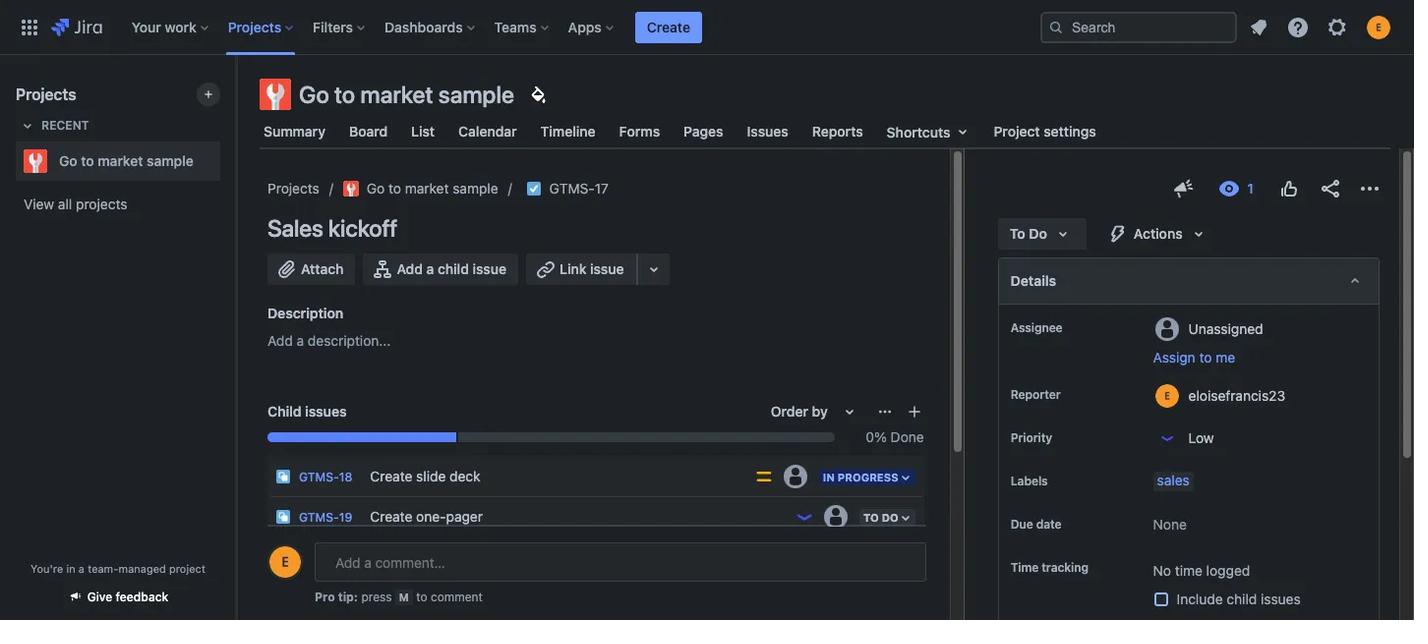 Task type: vqa. For each thing, say whether or not it's contained in the screenshot.
Your Work dropdown button
no



Task type: locate. For each thing, give the bounding box(es) containing it.
0 vertical spatial issues
[[305, 403, 347, 420]]

banner
[[0, 0, 1415, 55]]

0 horizontal spatial issues
[[305, 403, 347, 420]]

order
[[771, 403, 809, 420]]

market up list
[[361, 81, 433, 108]]

1 issue type: sub-task image from the top
[[276, 469, 291, 485]]

sales kickoff
[[268, 214, 398, 242]]

time tracking
[[1011, 561, 1089, 576]]

board
[[349, 123, 388, 140]]

profile image of eloisefrancis23 image
[[270, 547, 301, 579]]

sample
[[439, 81, 515, 108], [147, 153, 194, 169], [453, 180, 499, 197]]

a for description...
[[297, 333, 304, 349]]

none
[[1154, 517, 1187, 533]]

unassigned image for in progress
[[784, 465, 808, 489]]

2 vertical spatial a
[[79, 563, 85, 576]]

m
[[399, 591, 409, 604]]

0 horizontal spatial projects
[[16, 86, 76, 103]]

1 horizontal spatial add
[[397, 261, 423, 277]]

go to market sample up view all projects link
[[59, 153, 194, 169]]

2 vertical spatial go to market sample
[[367, 180, 499, 197]]

progress
[[838, 471, 899, 484]]

1 vertical spatial to
[[864, 512, 879, 524]]

view
[[24, 196, 54, 213]]

do down progress
[[882, 512, 899, 524]]

project settings link
[[990, 114, 1101, 150]]

1 horizontal spatial projects
[[268, 180, 320, 197]]

sample down calendar link
[[453, 180, 499, 197]]

1 horizontal spatial to
[[1010, 225, 1026, 242]]

1 horizontal spatial issue
[[590, 261, 624, 277]]

0 horizontal spatial child
[[438, 261, 469, 277]]

0 vertical spatial to do button
[[998, 218, 1087, 250]]

to
[[1010, 225, 1026, 242], [864, 512, 879, 524]]

unassigned image right priority: medium icon
[[784, 465, 808, 489]]

2 vertical spatial market
[[405, 180, 449, 197]]

order by
[[771, 403, 828, 420]]

1 vertical spatial a
[[297, 333, 304, 349]]

view all projects link
[[16, 187, 220, 222]]

a
[[427, 261, 434, 277], [297, 333, 304, 349], [79, 563, 85, 576]]

1 vertical spatial do
[[882, 512, 899, 524]]

child
[[268, 403, 302, 420]]

2 horizontal spatial a
[[427, 261, 434, 277]]

issues right "child"
[[305, 403, 347, 420]]

unassigned image
[[784, 465, 808, 489], [825, 506, 848, 529]]

you're
[[31, 563, 63, 576]]

do up details
[[1029, 225, 1048, 242]]

board link
[[345, 114, 392, 150]]

go to market sample link down list link
[[343, 177, 499, 201]]

1 horizontal spatial to do
[[1010, 225, 1048, 242]]

market up view all projects link
[[98, 153, 143, 169]]

0 horizontal spatial a
[[79, 563, 85, 576]]

jira image
[[51, 15, 102, 39], [51, 15, 102, 39]]

0 horizontal spatial add
[[268, 333, 293, 349]]

go right go to market sample image
[[367, 180, 385, 197]]

to right m
[[416, 590, 428, 605]]

1 horizontal spatial do
[[1029, 225, 1048, 242]]

1 vertical spatial to do button
[[858, 508, 918, 528]]

priority: medium image
[[754, 467, 774, 487]]

a inside button
[[427, 261, 434, 277]]

go to market sample link up view all projects link
[[16, 142, 213, 181]]

1 vertical spatial to do
[[864, 512, 899, 524]]

1 vertical spatial unassigned image
[[825, 506, 848, 529]]

to do button down progress
[[858, 508, 918, 528]]

give
[[87, 590, 112, 605]]

sample up view all projects link
[[147, 153, 194, 169]]

projects
[[16, 86, 76, 103], [268, 180, 320, 197]]

2 vertical spatial issue type: sub-task image
[[276, 550, 291, 566]]

time
[[1011, 561, 1039, 576]]

market
[[361, 81, 433, 108], [98, 153, 143, 169], [405, 180, 449, 197]]

priority: low image
[[795, 508, 815, 527]]

issue right link
[[590, 261, 624, 277]]

go
[[299, 81, 329, 108], [59, 153, 77, 169], [367, 180, 385, 197]]

to do button
[[998, 218, 1087, 250], [858, 508, 918, 528]]

issue type: sub-task image right project
[[276, 550, 291, 566]]

to left me
[[1200, 349, 1213, 366]]

0 vertical spatial add
[[397, 261, 423, 277]]

go to market sample
[[299, 81, 515, 108], [59, 153, 194, 169], [367, 180, 499, 197]]

1 horizontal spatial child
[[1227, 592, 1258, 608]]

settings
[[1044, 123, 1097, 140]]

0 horizontal spatial issue
[[473, 261, 507, 277]]

actions button
[[1095, 218, 1223, 250]]

add down kickoff
[[397, 261, 423, 277]]

gtms-17
[[550, 180, 609, 197]]

to
[[335, 81, 355, 108], [81, 153, 94, 169], [389, 180, 401, 197], [1200, 349, 1213, 366], [416, 590, 428, 605]]

0 vertical spatial unassigned image
[[784, 465, 808, 489]]

primary element
[[12, 0, 1041, 55]]

child
[[438, 261, 469, 277], [1227, 592, 1258, 608]]

0 vertical spatial go to market sample
[[299, 81, 515, 108]]

1 vertical spatial market
[[98, 153, 143, 169]]

project settings
[[994, 123, 1097, 140]]

no
[[1154, 563, 1172, 580]]

17
[[595, 180, 609, 197]]

0 vertical spatial child
[[438, 261, 469, 277]]

0 vertical spatial go
[[299, 81, 329, 108]]

1 horizontal spatial a
[[297, 333, 304, 349]]

sample up calendar in the top of the page
[[439, 81, 515, 108]]

list link
[[408, 114, 439, 150]]

1 vertical spatial issue type: sub-task image
[[276, 510, 291, 525]]

0 horizontal spatial go
[[59, 153, 77, 169]]

team-
[[88, 563, 119, 576]]

3 issue type: sub-task image from the top
[[276, 550, 291, 566]]

0 vertical spatial a
[[427, 261, 434, 277]]

to do up details
[[1010, 225, 1048, 242]]

2 issue type: sub-task image from the top
[[276, 510, 291, 525]]

unassigned
[[1189, 320, 1264, 337]]

give feedback
[[87, 590, 169, 605]]

projects link
[[268, 177, 320, 201]]

attach button
[[268, 254, 356, 285]]

1 horizontal spatial go
[[299, 81, 329, 108]]

1 vertical spatial go
[[59, 153, 77, 169]]

pages link
[[680, 114, 728, 150]]

assignee
[[1011, 321, 1063, 336]]

1 horizontal spatial unassigned image
[[825, 506, 848, 529]]

tab list
[[248, 114, 1403, 150]]

gtms-17 link
[[550, 177, 609, 201]]

issue actions image
[[877, 404, 893, 420]]

eloisefrancis23
[[1189, 387, 1286, 404]]

0 vertical spatial issue type: sub-task image
[[276, 469, 291, 485]]

to do
[[1010, 225, 1048, 242], [864, 512, 899, 524]]

0 horizontal spatial unassigned image
[[784, 465, 808, 489]]

go up summary
[[299, 81, 329, 108]]

in
[[66, 563, 75, 576]]

link web pages and more image
[[642, 258, 666, 281]]

issues right include
[[1262, 592, 1301, 608]]

0 horizontal spatial to do
[[864, 512, 899, 524]]

shortcuts button
[[883, 114, 979, 150]]

your profile and settings image
[[1368, 15, 1391, 39]]

add a child issue button
[[364, 254, 519, 285]]

issue inside button
[[473, 261, 507, 277]]

1 horizontal spatial to do button
[[998, 218, 1087, 250]]

add inside button
[[397, 261, 423, 277]]

details element
[[998, 258, 1380, 305]]

child inside button
[[438, 261, 469, 277]]

sales
[[1158, 472, 1190, 489]]

2 horizontal spatial go
[[367, 180, 385, 197]]

a for child
[[427, 261, 434, 277]]

issue type: sub-task image
[[276, 469, 291, 485], [276, 510, 291, 525], [276, 550, 291, 566]]

projects up sales
[[268, 180, 320, 197]]

reporter
[[1011, 388, 1061, 402]]

go to market sample down list link
[[367, 180, 499, 197]]

due date pin to top. only you can see pinned fields. image
[[1066, 518, 1082, 533]]

2 issue from the left
[[590, 261, 624, 277]]

copy link to issue image
[[605, 180, 621, 196]]

to up details
[[1010, 225, 1026, 242]]

issue type: sub-task image up profile image of eloisefrancis23
[[276, 510, 291, 525]]

in progress button
[[817, 467, 918, 488]]

to down progress
[[864, 512, 879, 524]]

issue type: sub-task image down "child"
[[276, 469, 291, 485]]

actions image
[[1359, 177, 1382, 201]]

1 vertical spatial issues
[[1262, 592, 1301, 608]]

go to market sample up list
[[299, 81, 515, 108]]

1 issue from the left
[[473, 261, 507, 277]]

go down recent
[[59, 153, 77, 169]]

market down list link
[[405, 180, 449, 197]]

create button
[[635, 11, 703, 43]]

unassigned image right priority: low image
[[825, 506, 848, 529]]

1 vertical spatial go to market sample
[[59, 153, 194, 169]]

to do down progress
[[864, 512, 899, 524]]

logged
[[1207, 563, 1251, 580]]

to do button up details
[[998, 218, 1087, 250]]

notifications image
[[1248, 15, 1271, 39]]

settings image
[[1326, 15, 1350, 39]]

0 horizontal spatial do
[[882, 512, 899, 524]]

projects up recent
[[16, 86, 76, 103]]

0 vertical spatial projects
[[16, 86, 76, 103]]

1 horizontal spatial go to market sample link
[[343, 177, 499, 201]]

press
[[362, 590, 392, 605]]

include
[[1177, 592, 1224, 608]]

1 vertical spatial add
[[268, 333, 293, 349]]

0 vertical spatial to
[[1010, 225, 1026, 242]]

forms link
[[616, 114, 664, 150]]

tip:
[[338, 590, 358, 605]]

description
[[268, 305, 344, 322]]

add down description
[[268, 333, 293, 349]]

issues
[[305, 403, 347, 420], [1262, 592, 1301, 608]]

forms
[[619, 123, 660, 140]]

collapse recent projects image
[[16, 114, 39, 138]]

assignee pin to top. only you can see pinned fields. image
[[1067, 321, 1083, 337]]

issue left link
[[473, 261, 507, 277]]

go to market sample image
[[343, 181, 359, 197]]

do
[[1029, 225, 1048, 242], [882, 512, 899, 524]]

tab list containing summary
[[248, 114, 1403, 150]]



Task type: describe. For each thing, give the bounding box(es) containing it.
all
[[58, 196, 72, 213]]

no time logged
[[1154, 563, 1251, 580]]

time
[[1176, 563, 1203, 580]]

search image
[[1049, 19, 1065, 35]]

issues
[[747, 123, 789, 140]]

add for add a child issue
[[397, 261, 423, 277]]

apps
[[568, 18, 602, 35]]

to inside button
[[1200, 349, 1213, 366]]

time tracking pin to top. only you can see pinned fields. image
[[1093, 561, 1109, 577]]

link issue button
[[526, 254, 638, 285]]

summary link
[[260, 114, 330, 150]]

1 vertical spatial projects
[[268, 180, 320, 197]]

description...
[[308, 333, 391, 349]]

calendar
[[459, 123, 517, 140]]

view all projects
[[24, 196, 127, 213]]

list
[[411, 123, 435, 140]]

Search field
[[1041, 11, 1238, 43]]

due date
[[1011, 518, 1062, 532]]

pro tip: press m to comment
[[315, 590, 483, 605]]

0 vertical spatial market
[[361, 81, 433, 108]]

include child issues
[[1177, 592, 1301, 608]]

issue type: sub-task image for in
[[276, 469, 291, 485]]

issue inside button
[[590, 261, 624, 277]]

link issue
[[560, 261, 624, 277]]

in
[[823, 471, 835, 484]]

feedback
[[116, 590, 169, 605]]

attach
[[301, 261, 344, 277]]

0 horizontal spatial to
[[864, 512, 879, 524]]

0 horizontal spatial to do button
[[858, 508, 918, 528]]

share image
[[1319, 177, 1343, 201]]

comment
[[431, 590, 483, 605]]

1 horizontal spatial issues
[[1262, 592, 1301, 608]]

add for add a description...
[[268, 333, 293, 349]]

1 vertical spatial child
[[1227, 592, 1258, 608]]

add a description...
[[268, 333, 391, 349]]

pro
[[315, 590, 335, 605]]

assign to me button
[[1154, 348, 1360, 368]]

create
[[647, 18, 691, 35]]

timeline
[[541, 123, 596, 140]]

%
[[875, 429, 887, 446]]

gtms-
[[550, 180, 595, 197]]

help image
[[1287, 15, 1311, 39]]

projects
[[76, 196, 127, 213]]

assign to me
[[1154, 349, 1236, 366]]

0 % done
[[866, 429, 925, 446]]

actions
[[1134, 225, 1183, 242]]

Add a comment… field
[[315, 543, 927, 582]]

managed
[[119, 563, 166, 576]]

create child image
[[907, 404, 923, 420]]

priority
[[1011, 431, 1053, 446]]

kickoff
[[328, 214, 398, 242]]

add a child issue
[[397, 261, 507, 277]]

0 horizontal spatial go to market sample link
[[16, 142, 213, 181]]

2 vertical spatial sample
[[453, 180, 499, 197]]

0 vertical spatial do
[[1029, 225, 1048, 242]]

2 vertical spatial go
[[367, 180, 385, 197]]

recent
[[41, 118, 89, 133]]

project
[[169, 563, 206, 576]]

child issues
[[268, 403, 347, 420]]

apps button
[[563, 11, 622, 43]]

to right go to market sample image
[[389, 180, 401, 197]]

unassigned image for to do
[[825, 506, 848, 529]]

me
[[1216, 349, 1236, 366]]

order by button
[[759, 397, 873, 428]]

you're in a team-managed project
[[31, 563, 206, 576]]

in progress
[[823, 471, 899, 484]]

0 vertical spatial to do
[[1010, 225, 1048, 242]]

shortcuts
[[887, 123, 951, 140]]

banner containing apps
[[0, 0, 1415, 55]]

0 vertical spatial sample
[[439, 81, 515, 108]]

to up 'board' on the top left
[[335, 81, 355, 108]]

reports link
[[809, 114, 868, 150]]

to down recent
[[81, 153, 94, 169]]

issues link
[[743, 114, 793, 150]]

due
[[1011, 518, 1034, 532]]

reports
[[812, 123, 864, 140]]

issue type: sub-task image for to
[[276, 510, 291, 525]]

sales
[[268, 214, 323, 242]]

pages
[[684, 123, 724, 140]]

tracking
[[1042, 561, 1089, 576]]

0
[[866, 429, 875, 446]]

vote options: no one has voted for this issue yet. image
[[1278, 177, 1302, 201]]

give feedback button
[[56, 582, 180, 614]]

done
[[891, 429, 925, 446]]

low
[[1189, 430, 1215, 447]]

calendar link
[[455, 114, 521, 150]]

sales link
[[1154, 472, 1194, 492]]

give feedback image
[[1173, 177, 1196, 201]]

link
[[560, 261, 587, 277]]

timeline link
[[537, 114, 600, 150]]

date
[[1037, 518, 1062, 532]]

by
[[812, 403, 828, 420]]

assign
[[1154, 349, 1196, 366]]

1 vertical spatial sample
[[147, 153, 194, 169]]

details
[[1011, 273, 1057, 289]]



